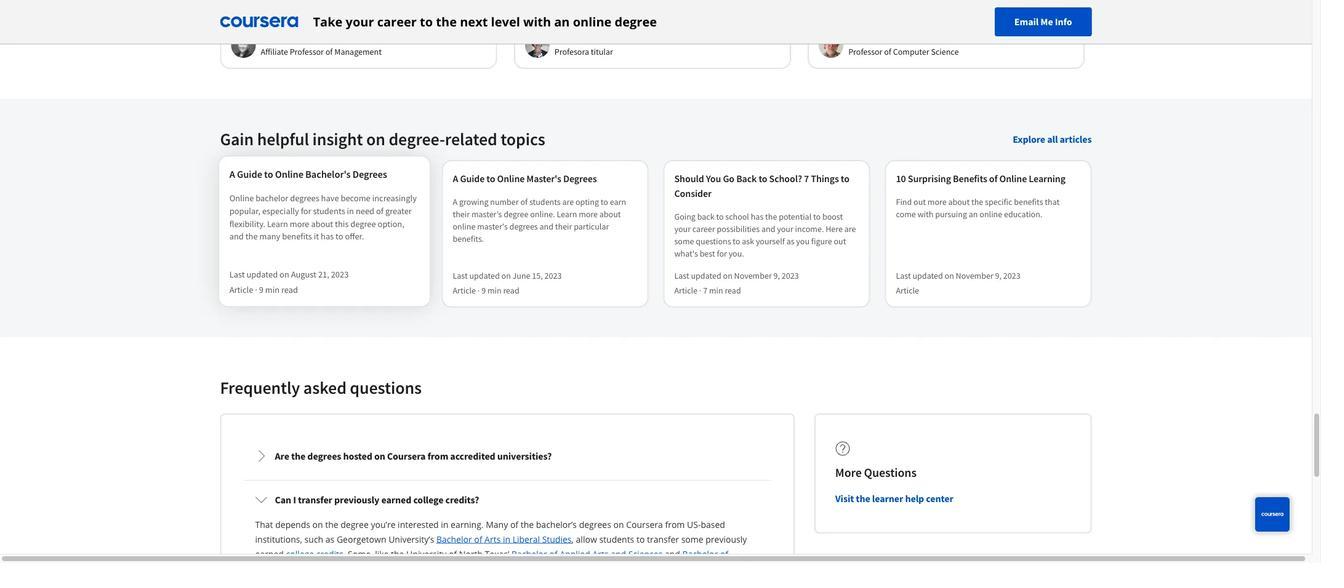 Task type: vqa. For each thing, say whether or not it's contained in the screenshot.
the right as
yes



Task type: locate. For each thing, give the bounding box(es) containing it.
out down here
[[834, 236, 846, 247]]

more
[[928, 196, 947, 208], [579, 209, 598, 220], [290, 218, 309, 230]]

software
[[632, 10, 669, 22]]

the down flexibility.
[[246, 231, 258, 242]]

article for a guide to online master's degrees
[[453, 285, 476, 296]]

1 horizontal spatial 9,
[[995, 270, 1002, 281]]

credits?
[[446, 494, 479, 506]]

about down "earn"
[[600, 209, 621, 220]]

bachelor inside bachelor of science in general business
[[683, 548, 718, 560]]

last for should you go back to school? 7 things to consider
[[675, 270, 689, 281]]

degrees for a guide to online master's degrees
[[563, 172, 597, 185]]

previously inside , allow students to transfer some previously earned
[[706, 534, 747, 545]]

of
[[326, 46, 333, 57], [884, 46, 892, 57], [989, 172, 998, 185], [521, 196, 528, 208], [376, 205, 384, 217], [510, 519, 519, 531], [474, 534, 482, 545], [449, 548, 457, 560], [550, 548, 558, 560], [720, 548, 729, 560]]

1 vertical spatial benefits
[[282, 231, 312, 242]]

read for to
[[725, 285, 741, 296]]

1 vertical spatial an
[[969, 209, 978, 220]]

read for bachelor's
[[281, 284, 298, 296]]

bachelor of science in general business
[[255, 548, 729, 563]]

in right msc
[[250, 10, 258, 22]]

level
[[491, 13, 520, 30]]

of down based
[[720, 548, 729, 560]]

applied
[[560, 548, 590, 560]]

0 horizontal spatial has
[[321, 231, 334, 242]]

a down gain
[[229, 168, 235, 181]]

degrees up "opting"
[[563, 172, 597, 185]]

1 november from the left
[[734, 270, 772, 281]]

0 vertical spatial for
[[301, 205, 311, 217]]

1 9, from the left
[[774, 270, 780, 281]]

0 vertical spatial out
[[914, 196, 926, 208]]

are inside going back to school has the potential to boost your career possibilities and your income. here are some questions to ask yourself as you figure out what's best for you.
[[845, 224, 856, 235]]

benefits inside online bachelor degrees have become increasingly popular, especially for students in need of greater flexibility. learn more about this degree option, and the many benefits it has to offer.
[[282, 231, 312, 242]]

science
[[931, 46, 959, 57], [255, 563, 285, 563]]

0 vertical spatial has
[[751, 211, 764, 222]]

arts down many
[[485, 534, 501, 545]]

a guide to online bachelor's degrees
[[229, 168, 387, 181]]

1 horizontal spatial as
[[787, 236, 795, 247]]

0 horizontal spatial learn
[[267, 218, 288, 230]]

· for a guide to online bachelor's degrees
[[255, 284, 257, 296]]

november inside last updated on november 9, 2023 article · 7 min read
[[734, 270, 772, 281]]

last for a guide to online bachelor's degrees
[[229, 269, 245, 280]]

1 horizontal spatial college
[[413, 494, 444, 506]]

arts
[[485, 534, 501, 545], [593, 548, 609, 560]]

2023 for online
[[1004, 270, 1021, 281]]

education.
[[1004, 209, 1043, 220]]

a
[[229, 168, 235, 181], [453, 172, 458, 185], [453, 196, 458, 208]]

degree down the number
[[504, 209, 529, 220]]

bachelor down "us-"
[[683, 548, 718, 560]]

0 vertical spatial an
[[554, 13, 570, 30]]

msc in innovation and entrepreneurship
[[231, 10, 399, 22]]

0 horizontal spatial november
[[734, 270, 772, 281]]

an inside find out more about the specific benefits that come with pursuing an online education.
[[969, 209, 978, 220]]

about inside online bachelor degrees have become increasingly popular, especially for students in need of greater flexibility. learn more about this degree option, and the many benefits it has to offer.
[[311, 218, 333, 230]]

9 for a guide to online master's degrees
[[482, 285, 486, 296]]

0 horizontal spatial online
[[453, 221, 476, 232]]

your down the going at top right
[[675, 224, 691, 235]]

depends
[[275, 519, 310, 531]]

from left accredited
[[428, 450, 448, 462]]

2 horizontal spatial read
[[725, 285, 741, 296]]

college inside "dropdown button"
[[413, 494, 444, 506]]

of inside laurence lehmann-ortega affiliate professor of management
[[326, 46, 333, 57]]

maestría en ingeniería de software
[[525, 10, 669, 22]]

of right need
[[376, 205, 384, 217]]

,
[[572, 534, 574, 545]]

2 horizontal spatial bachelor
[[683, 548, 718, 560]]

1 vertical spatial 7
[[703, 285, 708, 296]]

and down flexibility.
[[229, 231, 244, 242]]

10 surprising benefits of online learning
[[896, 172, 1066, 185]]

a inside a growing number of students are opting to earn their master's degree online. learn more about online master's degrees and their particular benefits.
[[453, 196, 458, 208]]

november for of
[[956, 270, 994, 281]]

0 vertical spatial college
[[413, 494, 444, 506]]

are
[[563, 196, 574, 208], [845, 224, 856, 235]]

potential
[[779, 211, 812, 222]]

0 horizontal spatial ·
[[255, 284, 257, 296]]

as up credit
[[326, 534, 335, 545]]

last for a guide to online master's degrees
[[453, 270, 468, 281]]

1 horizontal spatial earned
[[381, 494, 412, 506]]

their down growing
[[453, 209, 470, 220]]

0 vertical spatial 7
[[804, 172, 809, 185]]

0 horizontal spatial students
[[313, 205, 345, 217]]

figure
[[812, 236, 832, 247]]

0 horizontal spatial transfer
[[298, 494, 332, 506]]

last updated on june 15, 2023 article · 9 min read
[[453, 270, 562, 296]]

find
[[896, 196, 912, 208]]

1 horizontal spatial transfer
[[647, 534, 679, 545]]

last updated on november 9, 2023 article
[[896, 270, 1021, 296]]

and down online.
[[540, 221, 554, 232]]

learn inside a growing number of students are opting to earn their master's degree online. learn more about online master's degrees and their particular benefits.
[[557, 209, 577, 220]]

updated inside last updated on august 21, 2023 article · 9 min read
[[247, 269, 278, 280]]

sciences
[[629, 548, 663, 560]]

it
[[314, 231, 319, 242]]

0 horizontal spatial read
[[281, 284, 298, 296]]

previously inside "dropdown button"
[[334, 494, 380, 506]]

2 horizontal spatial online
[[980, 209, 1003, 220]]

a down related
[[453, 172, 458, 185]]

0 horizontal spatial benefits
[[282, 231, 312, 242]]

online inside find out more about the specific benefits that come with pursuing an online education.
[[980, 209, 1003, 220]]

read down june
[[503, 285, 520, 296]]

1 vertical spatial previously
[[706, 534, 747, 545]]

your down the potential
[[777, 224, 794, 235]]

min inside last updated on june 15, 2023 article · 9 min read
[[488, 285, 502, 296]]

of up college credit s. some, like the university of north texas' bachelor of applied arts and sciences and
[[474, 534, 482, 545]]

2023 inside last updated on august 21, 2023 article · 9 min read
[[331, 269, 349, 280]]

learn
[[557, 209, 577, 220], [267, 218, 288, 230]]

0 vertical spatial coursera
[[387, 450, 426, 462]]

that depends on the degree you're interested in earning. many of the bachelor's degrees on coursera from us-based institutions, such as georgetown university's
[[255, 519, 725, 545]]

0 horizontal spatial degrees
[[353, 168, 387, 181]]

read down you.
[[725, 285, 741, 296]]

last inside last updated on june 15, 2023 article · 9 min read
[[453, 270, 468, 281]]

1 horizontal spatial from
[[665, 519, 685, 531]]

an right pursuing
[[969, 209, 978, 220]]

chris mitchell professor of computer science
[[849, 34, 959, 57]]

about
[[949, 196, 970, 208], [600, 209, 621, 220], [311, 218, 333, 230]]

2 horizontal spatial min
[[709, 285, 723, 296]]

guide up bachelor
[[237, 168, 262, 181]]

9 down many at the top
[[259, 284, 263, 296]]

degree up phd
[[615, 13, 657, 30]]

9 inside last updated on august 21, 2023 article · 9 min read
[[259, 284, 263, 296]]

1 horizontal spatial students
[[530, 196, 561, 208]]

come
[[896, 209, 916, 220]]

1 horizontal spatial for
[[717, 248, 727, 259]]

0 horizontal spatial questions
[[350, 377, 422, 399]]

learn inside online bachelor degrees have become increasingly popular, especially for students in need of greater flexibility. learn more about this degree option, and the many benefits it has to offer.
[[267, 218, 288, 230]]

back
[[737, 172, 757, 185]]

9, inside last updated on november 9, 2023 article · 7 min read
[[774, 270, 780, 281]]

1 vertical spatial arts
[[593, 548, 609, 560]]

benefits.
[[453, 233, 484, 244]]

article inside last updated on june 15, 2023 article · 9 min read
[[453, 285, 476, 296]]

about up pursuing
[[949, 196, 970, 208]]

·
[[255, 284, 257, 296], [478, 285, 480, 296], [699, 285, 702, 296]]

article inside last updated on august 21, 2023 article · 9 min read
[[229, 284, 253, 296]]

topics
[[501, 128, 545, 150]]

degrees for a guide to online bachelor's degrees
[[353, 168, 387, 181]]

article inside last updated on november 9, 2023 article
[[896, 285, 919, 296]]

bachelor of arts in liberal studies
[[437, 534, 572, 545]]

0 vertical spatial from
[[428, 450, 448, 462]]

of inside that depends on the degree you're interested in earning. many of the bachelor's degrees on coursera from us-based institutions, such as georgetown university's
[[510, 519, 519, 531]]

2 professor from the left
[[849, 46, 883, 57]]

career up the management
[[377, 13, 417, 30]]

0 horizontal spatial 9
[[259, 284, 263, 296]]

1 professor from the left
[[290, 46, 324, 57]]

professor
[[290, 46, 324, 57], [849, 46, 883, 57]]

1 horizontal spatial 9
[[482, 285, 486, 296]]

arts down allow
[[593, 548, 609, 560]]

and left sciences
[[611, 548, 626, 560]]

9 down benefits.
[[482, 285, 486, 296]]

professor down chris
[[849, 46, 883, 57]]

0 vertical spatial their
[[453, 209, 470, 220]]

1 vertical spatial has
[[321, 231, 334, 242]]

1 horizontal spatial has
[[751, 211, 764, 222]]

online
[[275, 168, 304, 181], [497, 172, 525, 185], [1000, 172, 1027, 185], [229, 193, 254, 204]]

last
[[229, 269, 245, 280], [453, 270, 468, 281], [675, 270, 689, 281], [896, 270, 911, 281]]

1 horizontal spatial coursera
[[626, 519, 663, 531]]

degree inside a growing number of students are opting to earn their master's degree online. learn more about online master's degrees and their particular benefits.
[[504, 209, 529, 220]]

an up rubby
[[554, 13, 570, 30]]

earned up you're
[[381, 494, 412, 506]]

0 horizontal spatial professor
[[290, 46, 324, 57]]

the inside find out more about the specific benefits that come with pursuing an online education.
[[972, 196, 984, 208]]

learn down "opting"
[[557, 209, 577, 220]]

career down back
[[693, 224, 715, 235]]

professor down "lehmann-"
[[290, 46, 324, 57]]

updated inside last updated on june 15, 2023 article · 9 min read
[[470, 270, 500, 281]]

0 vertical spatial earned
[[381, 494, 412, 506]]

such
[[305, 534, 323, 545]]

are inside a growing number of students are opting to earn their master's degree online. learn more about online master's degrees and their particular benefits.
[[563, 196, 574, 208]]

college up interested
[[413, 494, 444, 506]]

a left growing
[[453, 196, 458, 208]]

2 9, from the left
[[995, 270, 1002, 281]]

1 horizontal spatial your
[[675, 224, 691, 235]]

frequently asked questions element
[[210, 377, 1102, 563]]

degree up georgetown at the bottom of page
[[341, 519, 369, 531]]

0 horizontal spatial bachelor
[[437, 534, 472, 545]]

november for back
[[734, 270, 772, 281]]

online inside online bachelor degrees have become increasingly popular, especially for students in need of greater flexibility. learn more about this degree option, and the many benefits it has to offer.
[[229, 193, 254, 204]]

min
[[265, 284, 280, 296], [488, 285, 502, 296], [709, 285, 723, 296]]

about up it
[[311, 218, 333, 230]]

with left the en
[[523, 13, 551, 30]]

degrees inside a guide to online bachelor's degrees link
[[353, 168, 387, 181]]

· inside last updated on august 21, 2023 article · 9 min read
[[255, 284, 257, 296]]

the inside dropdown button
[[291, 450, 306, 462]]

of right many
[[510, 519, 519, 531]]

bachelor's
[[305, 168, 351, 181]]

guide up growing
[[460, 172, 485, 185]]

online up benefits.
[[453, 221, 476, 232]]

2023 inside last updated on june 15, 2023 article · 9 min read
[[545, 270, 562, 281]]

0 vertical spatial transfer
[[298, 494, 332, 506]]

of down "lehmann-"
[[326, 46, 333, 57]]

read down 'august'
[[281, 284, 298, 296]]

should
[[675, 172, 704, 185]]

article for a guide to online bachelor's degrees
[[229, 284, 253, 296]]

in left earning.
[[441, 519, 449, 531]]

georgetown
[[337, 534, 386, 545]]

1 vertical spatial college
[[286, 548, 314, 560]]

surprising
[[908, 172, 951, 185]]

guide for a guide to online bachelor's degrees
[[237, 168, 262, 181]]

0 horizontal spatial previously
[[334, 494, 380, 506]]

specific
[[985, 196, 1013, 208]]

things
[[811, 172, 839, 185]]

1 horizontal spatial online
[[573, 13, 612, 30]]

coursera inside are the degrees hosted on coursera from accredited universities? dropdown button
[[387, 450, 426, 462]]

read inside last updated on august 21, 2023 article · 9 min read
[[281, 284, 298, 296]]

their
[[453, 209, 470, 220], [555, 221, 572, 232]]

of down studies
[[550, 548, 558, 560]]

college up general
[[286, 548, 314, 560]]

for inside going back to school has the potential to boost your career possibilities and your income. here are some questions to ask yourself as you figure out what's best for you.
[[717, 248, 727, 259]]

· for a guide to online master's degrees
[[478, 285, 480, 296]]

november inside last updated on november 9, 2023 article
[[956, 270, 994, 281]]

benefits inside find out more about the specific benefits that come with pursuing an online education.
[[1014, 196, 1043, 208]]

more up pursuing
[[928, 196, 947, 208]]

coursera right hosted
[[387, 450, 426, 462]]

more inside online bachelor degrees have become increasingly popular, especially for students in need of greater flexibility. learn more about this degree option, and the many benefits it has to offer.
[[290, 218, 309, 230]]

science inside bachelor of science in general business
[[255, 563, 285, 563]]

1 horizontal spatial out
[[914, 196, 926, 208]]

guide inside a guide to online bachelor's degrees link
[[237, 168, 262, 181]]

the right are at the bottom left
[[291, 450, 306, 462]]

center
[[926, 493, 954, 505]]

to inside , allow students to transfer some previously earned
[[637, 534, 645, 545]]

as left you
[[787, 236, 795, 247]]

science right computer
[[931, 46, 959, 57]]

about inside a growing number of students are opting to earn their master's degree online. learn more about online master's degrees and their particular benefits.
[[600, 209, 621, 220]]

1 horizontal spatial guide
[[460, 172, 485, 185]]

online bachelor degrees have become increasingly popular, especially for students in need of greater flexibility. learn more about this degree option, and the many benefits it has to offer.
[[229, 193, 417, 242]]

9, for to
[[774, 270, 780, 281]]

last for 10 surprising benefits of online learning
[[896, 270, 911, 281]]

0 horizontal spatial arts
[[485, 534, 501, 545]]

can i transfer previously earned college credits?
[[275, 494, 479, 506]]

1 vertical spatial career
[[693, 224, 715, 235]]

degrees
[[353, 168, 387, 181], [563, 172, 597, 185]]

are left "opting"
[[563, 196, 574, 208]]

have
[[321, 193, 339, 204]]

online down specific
[[980, 209, 1003, 220]]

1 horizontal spatial arts
[[593, 548, 609, 560]]

1 horizontal spatial degrees
[[563, 172, 597, 185]]

0 vertical spatial are
[[563, 196, 574, 208]]

1 vertical spatial from
[[665, 519, 685, 531]]

0 vertical spatial benefits
[[1014, 196, 1043, 208]]

1 horizontal spatial are
[[845, 224, 856, 235]]

degrees down online.
[[510, 221, 538, 232]]

questions up best
[[696, 236, 731, 247]]

last inside last updated on november 9, 2023 article · 7 min read
[[675, 270, 689, 281]]

more
[[836, 465, 862, 481]]

transfer up sciences
[[647, 534, 679, 545]]

2 horizontal spatial more
[[928, 196, 947, 208]]

1 vertical spatial some
[[681, 534, 704, 545]]

with right come
[[918, 209, 934, 220]]

online up casallas,
[[573, 13, 612, 30]]

learn down especially
[[267, 218, 288, 230]]

for right especially
[[301, 205, 311, 217]]

last inside last updated on november 9, 2023 article
[[896, 270, 911, 281]]

more down especially
[[290, 218, 309, 230]]

0 horizontal spatial min
[[265, 284, 280, 296]]

0 horizontal spatial coursera
[[387, 450, 426, 462]]

read inside last updated on june 15, 2023 article · 9 min read
[[503, 285, 520, 296]]

2 november from the left
[[956, 270, 994, 281]]

1 vertical spatial online
[[980, 209, 1003, 220]]

degree-
[[389, 128, 445, 150]]

0 vertical spatial questions
[[696, 236, 731, 247]]

some up what's
[[675, 236, 694, 247]]

bachelor of arts in liberal studies link
[[437, 534, 572, 545]]

school
[[726, 211, 749, 222]]

9, inside last updated on november 9, 2023 article
[[995, 270, 1002, 281]]

degrees up become
[[353, 168, 387, 181]]

earned down institutions,
[[255, 548, 284, 560]]

0 horizontal spatial college
[[286, 548, 314, 560]]

transfer inside "dropdown button"
[[298, 494, 332, 506]]

2023 inside last updated on november 9, 2023 article
[[1004, 270, 1021, 281]]

email
[[1015, 16, 1039, 28]]

updated inside last updated on november 9, 2023 article · 7 min read
[[691, 270, 722, 281]]

students
[[530, 196, 561, 208], [313, 205, 345, 217], [599, 534, 634, 545]]

1 vertical spatial transfer
[[647, 534, 679, 545]]

1 horizontal spatial more
[[579, 209, 598, 220]]

are the degrees hosted on coursera from accredited universities?
[[275, 450, 552, 462]]

0 vertical spatial with
[[523, 13, 551, 30]]

updated for a guide to online bachelor's degrees
[[247, 269, 278, 280]]

some down "us-"
[[681, 534, 704, 545]]

in down become
[[347, 205, 354, 217]]

transfer right i
[[298, 494, 332, 506]]

9 for a guide to online bachelor's degrees
[[259, 284, 263, 296]]

1 horizontal spatial professor
[[849, 46, 883, 57]]

from inside that depends on the degree you're interested in earning. many of the bachelor's degrees on coursera from us-based institutions, such as georgetown university's
[[665, 519, 685, 531]]

in up "texas'"
[[503, 534, 511, 545]]

previously
[[334, 494, 380, 506], [706, 534, 747, 545]]

0 horizontal spatial your
[[346, 13, 374, 30]]

your
[[346, 13, 374, 30], [675, 224, 691, 235], [777, 224, 794, 235]]

min inside last updated on august 21, 2023 article · 9 min read
[[265, 284, 280, 296]]

9, for online
[[995, 270, 1002, 281]]

help
[[905, 493, 924, 505]]

their left the particular
[[555, 221, 572, 232]]

· inside last updated on june 15, 2023 article · 9 min read
[[478, 285, 480, 296]]

online up popular,
[[229, 193, 254, 204]]

0 vertical spatial some
[[675, 236, 694, 247]]

of inside chris mitchell professor of computer science
[[884, 46, 892, 57]]

and up yourself
[[762, 224, 776, 235]]

a for a guide to online master's degrees
[[453, 172, 458, 185]]

updated inside last updated on november 9, 2023 article
[[913, 270, 943, 281]]

0 vertical spatial science
[[931, 46, 959, 57]]

on inside last updated on november 9, 2023 article · 7 min read
[[723, 270, 733, 281]]

1 vertical spatial their
[[555, 221, 572, 232]]

0 horizontal spatial more
[[290, 218, 309, 230]]

the left specific
[[972, 196, 984, 208]]

of right benefits
[[989, 172, 998, 185]]

· inside last updated on november 9, 2023 article · 7 min read
[[699, 285, 702, 296]]

1 vertical spatial science
[[255, 563, 285, 563]]

1 horizontal spatial an
[[969, 209, 978, 220]]

2 horizontal spatial about
[[949, 196, 970, 208]]

and right sciences
[[665, 548, 680, 560]]

1 horizontal spatial with
[[918, 209, 934, 220]]

0 horizontal spatial 7
[[703, 285, 708, 296]]

are right here
[[845, 224, 856, 235]]

9
[[259, 284, 263, 296], [482, 285, 486, 296]]

2023 for to
[[782, 270, 799, 281]]

1 vertical spatial questions
[[350, 377, 422, 399]]

in
[[250, 10, 258, 22], [347, 205, 354, 217], [441, 519, 449, 531], [503, 534, 511, 545], [288, 563, 295, 563]]

degrees inside a guide to online master's degrees link
[[563, 172, 597, 185]]

benefits left it
[[282, 231, 312, 242]]

min inside last updated on november 9, 2023 article · 7 min read
[[709, 285, 723, 296]]

degrees left hosted
[[307, 450, 341, 462]]

1 horizontal spatial november
[[956, 270, 994, 281]]

1 vertical spatial with
[[918, 209, 934, 220]]

collapsed list
[[241, 435, 774, 563]]

chris
[[849, 34, 868, 45]]

0 horizontal spatial are
[[563, 196, 574, 208]]

0 horizontal spatial 9,
[[774, 270, 780, 281]]

questions
[[696, 236, 731, 247], [350, 377, 422, 399]]

more down "opting"
[[579, 209, 598, 220]]

in left general
[[288, 563, 295, 563]]

0 horizontal spatial about
[[311, 218, 333, 230]]

benefits
[[953, 172, 988, 185]]

visit
[[836, 493, 854, 505]]

questions right asked
[[350, 377, 422, 399]]

1 horizontal spatial their
[[555, 221, 572, 232]]

0 horizontal spatial science
[[255, 563, 285, 563]]

1 vertical spatial as
[[326, 534, 335, 545]]

a for a growing number of students are opting to earn their master's degree online. learn more about online master's degrees and their particular benefits.
[[453, 196, 458, 208]]

science down institutions,
[[255, 563, 285, 563]]

questions
[[864, 465, 917, 481]]

1 horizontal spatial questions
[[696, 236, 731, 247]]

the left the potential
[[765, 211, 777, 222]]

1 horizontal spatial 7
[[804, 172, 809, 185]]

last inside last updated on august 21, 2023 article · 9 min read
[[229, 269, 245, 280]]

bachelor down liberal
[[512, 548, 547, 560]]

read inside last updated on november 9, 2023 article · 7 min read
[[725, 285, 741, 296]]

0 vertical spatial as
[[787, 236, 795, 247]]

out right the find
[[914, 196, 926, 208]]

to inside online bachelor degrees have become increasingly popular, especially for students in need of greater flexibility. learn more about this degree option, and the many benefits it has to offer.
[[336, 231, 343, 242]]

online
[[573, 13, 612, 30], [980, 209, 1003, 220], [453, 221, 476, 232]]

min for a guide to online bachelor's degrees
[[265, 284, 280, 296]]

yourself
[[756, 236, 785, 247]]

students right allow
[[599, 534, 634, 545]]

0 horizontal spatial guide
[[237, 168, 262, 181]]

2 vertical spatial online
[[453, 221, 476, 232]]

1 horizontal spatial read
[[503, 285, 520, 296]]

1 horizontal spatial science
[[931, 46, 959, 57]]

7 down best
[[703, 285, 708, 296]]

business
[[331, 563, 367, 563]]

frequently
[[220, 377, 300, 399]]

of right the number
[[521, 196, 528, 208]]

degrees up allow
[[579, 519, 611, 531]]

degrees inside that depends on the degree you're interested in earning. many of the bachelor's degrees on coursera from us-based institutions, such as georgetown university's
[[579, 519, 611, 531]]



Task type: describe. For each thing, give the bounding box(es) containing it.
online inside a growing number of students are opting to earn their master's degree online. learn more about online master's degrees and their particular benefits.
[[453, 221, 476, 232]]

in inside that depends on the degree you're interested in earning. many of the bachelor's degrees on coursera from us-based institutions, such as georgetown university's
[[441, 519, 449, 531]]

2023 for bachelor's
[[331, 269, 349, 280]]

0 horizontal spatial an
[[554, 13, 570, 30]]

about inside find out more about the specific benefits that come with pursuing an online education.
[[949, 196, 970, 208]]

coursera image
[[220, 12, 298, 32]]

bachelor of science in general business link
[[255, 548, 729, 563]]

rubby casallas, phd profesora titular
[[555, 34, 631, 57]]

can
[[275, 494, 291, 506]]

updated for 10 surprising benefits of online learning
[[913, 270, 943, 281]]

gain
[[220, 128, 254, 150]]

bachelor
[[256, 193, 288, 204]]

students inside , allow students to transfer some previously earned
[[599, 534, 634, 545]]

institutions,
[[255, 534, 302, 545]]

pursuing
[[935, 209, 967, 220]]

from inside dropdown button
[[428, 450, 448, 462]]

visit the learner help center link
[[836, 493, 954, 505]]

of inside bachelor of science in general business
[[720, 548, 729, 560]]

on inside last updated on november 9, 2023 article
[[945, 270, 954, 281]]

university's
[[389, 534, 434, 545]]

mitchell
[[870, 34, 900, 45]]

phd
[[615, 34, 631, 45]]

consider
[[675, 187, 712, 200]]

maestría en ingeniería de software link
[[525, 9, 780, 23]]

profesora
[[555, 46, 589, 57]]

on inside last updated on august 21, 2023 article · 9 min read
[[280, 269, 289, 280]]

updated for should you go back to school? 7 things to consider
[[691, 270, 722, 281]]

a guide to online master's degrees link
[[453, 171, 638, 186]]

maestría
[[525, 10, 561, 22]]

2023 for master's
[[545, 270, 562, 281]]

laurence lehmann-ortega affiliate professor of management
[[261, 34, 382, 57]]

degree inside online bachelor degrees have become increasingly popular, especially for students in need of greater flexibility. learn more about this degree option, and the many benefits it has to offer.
[[351, 218, 376, 230]]

to inside a growing number of students are opting to earn their master's degree online. learn more about online master's degrees and their particular benefits.
[[601, 196, 608, 208]]

article for 10 surprising benefits of online learning
[[896, 285, 919, 296]]

find out more about the specific benefits that come with pursuing an online education.
[[896, 196, 1060, 220]]

flexibility.
[[229, 218, 265, 230]]

questions inside frequently asked questions element
[[350, 377, 422, 399]]

professor inside chris mitchell professor of computer science
[[849, 46, 883, 57]]

boost
[[823, 211, 843, 222]]

i
[[293, 494, 296, 506]]

has inside online bachelor degrees have become increasingly popular, especially for students in need of greater flexibility. learn more about this degree option, and the many benefits it has to offer.
[[321, 231, 334, 242]]

out inside find out more about the specific benefits that come with pursuing an online education.
[[914, 196, 926, 208]]

interested
[[398, 519, 439, 531]]

on inside dropdown button
[[374, 450, 385, 462]]

learner
[[872, 493, 904, 505]]

gain helpful insight on degree-related topics
[[220, 128, 545, 150]]

of inside online bachelor degrees have become increasingly popular, especially for students in need of greater flexibility. learn more about this degree option, and the many benefits it has to offer.
[[376, 205, 384, 217]]

min for a guide to online master's degrees
[[488, 285, 502, 296]]

1 horizontal spatial bachelor
[[512, 548, 547, 560]]

as inside going back to school has the potential to boost your career possibilities and your income. here are some questions to ask yourself as you figure out what's best for you.
[[787, 236, 795, 247]]

online up bachelor
[[275, 168, 304, 181]]

more inside a growing number of students are opting to earn their master's degree online. learn more about online master's degrees and their particular benefits.
[[579, 209, 598, 220]]

online up specific
[[1000, 172, 1027, 185]]

some inside going back to school has the potential to boost your career possibilities and your income. here are some questions to ask yourself as you figure out what's best for you.
[[675, 236, 694, 247]]

career inside going back to school has the potential to boost your career possibilities and your income. here are some questions to ask yourself as you figure out what's best for you.
[[693, 224, 715, 235]]

min for should you go back to school? 7 things to consider
[[709, 285, 723, 296]]

for inside online bachelor degrees have become increasingly popular, especially for students in need of greater flexibility. learn more about this degree option, and the many benefits it has to offer.
[[301, 205, 311, 217]]

visit the learner help center
[[836, 493, 954, 505]]

and inside going back to school has the potential to boost your career possibilities and your income. here are some questions to ask yourself as you figure out what's best for you.
[[762, 224, 776, 235]]

out inside going back to school has the potential to boost your career possibilities and your income. here are some questions to ask yourself as you figure out what's best for you.
[[834, 236, 846, 247]]

online.
[[530, 209, 555, 220]]

earned inside , allow students to transfer some previously earned
[[255, 548, 284, 560]]

what's
[[675, 248, 698, 259]]

going back to school has the potential to boost your career possibilities and your income. here are some questions to ask yourself as you figure out what's best for you.
[[675, 211, 856, 259]]

many
[[486, 519, 508, 531]]

earned inside "dropdown button"
[[381, 494, 412, 506]]

0 vertical spatial arts
[[485, 534, 501, 545]]

last updated on november 9, 2023 article · 7 min read
[[675, 270, 799, 296]]

you
[[796, 236, 810, 247]]

online up the number
[[497, 172, 525, 185]]

college credit s. some, like the university of north texas' bachelor of applied arts and sciences and
[[286, 548, 683, 560]]

can i transfer previously earned college credits? button
[[245, 483, 770, 517]]

going
[[675, 211, 696, 222]]

rubby
[[555, 34, 579, 45]]

updated for a guide to online master's degrees
[[470, 270, 500, 281]]

bachelor for business
[[683, 548, 718, 560]]

a for a guide to online bachelor's degrees
[[229, 168, 235, 181]]

especially
[[262, 205, 299, 217]]

degrees inside online bachelor degrees have become increasingly popular, especially for students in need of greater flexibility. learn more about this degree option, and the many benefits it has to offer.
[[290, 193, 319, 204]]

questions inside going back to school has the potential to boost your career possibilities and your income. here are some questions to ask yourself as you figure out what's best for you.
[[696, 236, 731, 247]]

info
[[1055, 16, 1072, 28]]

article for should you go back to school? 7 things to consider
[[675, 285, 698, 296]]

the up liberal
[[521, 519, 534, 531]]

are
[[275, 450, 289, 462]]

bachelor for studies
[[437, 534, 472, 545]]

0 horizontal spatial their
[[453, 209, 470, 220]]

the inside online bachelor degrees have become increasingly popular, especially for students in need of greater flexibility. learn more about this degree option, and the many benefits it has to offer.
[[246, 231, 258, 242]]

the left next
[[436, 13, 457, 30]]

of inside a growing number of students are opting to earn their master's degree online. learn more about online master's degrees and their particular benefits.
[[521, 196, 528, 208]]

transfer inside , allow students to transfer some previously earned
[[647, 534, 679, 545]]

studies
[[542, 534, 572, 545]]

number
[[490, 196, 519, 208]]

degrees inside a growing number of students are opting to earn their master's degree online. learn more about online master's degrees and their particular benefits.
[[510, 221, 538, 232]]

greater
[[385, 205, 412, 217]]

increasingly
[[372, 193, 417, 204]]

0 horizontal spatial career
[[377, 13, 417, 30]]

7 inside should you go back to school? 7 things to consider
[[804, 172, 809, 185]]

that
[[255, 519, 273, 531]]

you're
[[371, 519, 396, 531]]

msc in innovation and entrepreneurship link
[[231, 9, 486, 23]]

ask
[[742, 236, 754, 247]]

and inside a growing number of students are opting to earn their master's degree online. learn more about online master's degrees and their particular benefits.
[[540, 221, 554, 232]]

last updated on august 21, 2023 article · 9 min read
[[229, 269, 349, 296]]

science inside chris mitchell professor of computer science
[[931, 46, 959, 57]]

0 vertical spatial online
[[573, 13, 612, 30]]

15,
[[532, 270, 543, 281]]

us-
[[687, 519, 701, 531]]

a guide to online bachelor's degrees link
[[229, 167, 420, 182]]

should you go back to school? 7 things to consider
[[675, 172, 850, 200]]

more inside find out more about the specific benefits that come with pursuing an online education.
[[928, 196, 947, 208]]

allow
[[576, 534, 597, 545]]

has inside going back to school has the potential to boost your career possibilities and your income. here are some questions to ask yourself as you figure out what's best for you.
[[751, 211, 764, 222]]

the up credit
[[325, 519, 338, 531]]

casallas,
[[581, 34, 614, 45]]

take
[[313, 13, 343, 30]]

frequently asked questions
[[220, 377, 422, 399]]

bachelor's
[[536, 519, 577, 531]]

a guide to online master's degrees
[[453, 172, 597, 185]]

related
[[445, 128, 497, 150]]

21,
[[318, 269, 329, 280]]

you
[[706, 172, 721, 185]]

some inside , allow students to transfer some previously earned
[[681, 534, 704, 545]]

entrepreneurship
[[325, 10, 399, 22]]

7 inside last updated on november 9, 2023 article · 7 min read
[[703, 285, 708, 296]]

offer.
[[345, 231, 364, 242]]

north
[[459, 548, 483, 560]]

and inside online bachelor degrees have become increasingly popular, especially for students in need of greater flexibility. learn more about this degree option, and the many benefits it has to offer.
[[229, 231, 244, 242]]

read for master's
[[503, 285, 520, 296]]

option,
[[378, 218, 404, 230]]

and up "lehmann-"
[[307, 10, 323, 22]]

more questions
[[836, 465, 917, 481]]

asked
[[304, 377, 347, 399]]

degrees inside are the degrees hosted on coursera from accredited universities? dropdown button
[[307, 450, 341, 462]]

accredited
[[450, 450, 496, 462]]

here
[[826, 224, 843, 235]]

growing
[[459, 196, 489, 208]]

the right visit
[[856, 493, 871, 505]]

all
[[1048, 133, 1058, 145]]

like
[[375, 548, 389, 560]]

back
[[697, 211, 715, 222]]

insight
[[313, 128, 363, 150]]

best
[[700, 248, 715, 259]]

on inside last updated on june 15, 2023 article · 9 min read
[[502, 270, 511, 281]]

· for should you go back to school? 7 things to consider
[[699, 285, 702, 296]]

earn
[[610, 196, 626, 208]]

lehmann-
[[297, 34, 335, 45]]

ingeniería
[[575, 10, 617, 22]]

coursera inside that depends on the degree you're interested in earning. many of the bachelor's degrees on coursera from us-based institutions, such as georgetown university's
[[626, 519, 663, 531]]

earning.
[[451, 519, 484, 531]]

the right like
[[391, 548, 404, 560]]

the inside going back to school has the potential to boost your career possibilities and your income. here are some questions to ask yourself as you figure out what's best for you.
[[765, 211, 777, 222]]

2 horizontal spatial your
[[777, 224, 794, 235]]

august
[[291, 269, 317, 280]]

students inside a growing number of students are opting to earn their master's degree online. learn more about online master's degrees and their particular benefits.
[[530, 196, 561, 208]]

of inside the 10 surprising benefits of online learning link
[[989, 172, 998, 185]]

in inside online bachelor degrees have become increasingly popular, especially for students in need of greater flexibility. learn more about this degree option, and the many benefits it has to offer.
[[347, 205, 354, 217]]

msc
[[231, 10, 248, 22]]

in inside bachelor of science in general business
[[288, 563, 295, 563]]

professor inside laurence lehmann-ortega affiliate professor of management
[[290, 46, 324, 57]]

degree inside that depends on the degree you're interested in earning. many of the bachelor's degrees on coursera from us-based institutions, such as georgetown university's
[[341, 519, 369, 531]]

explore all articles link
[[1013, 133, 1092, 145]]

next
[[460, 13, 488, 30]]

students inside online bachelor degrees have become increasingly popular, especially for students in need of greater flexibility. learn more about this degree option, and the many benefits it has to offer.
[[313, 205, 345, 217]]

with inside find out more about the specific benefits that come with pursuing an online education.
[[918, 209, 934, 220]]

guide for a guide to online master's degrees
[[460, 172, 485, 185]]

0 horizontal spatial with
[[523, 13, 551, 30]]

this
[[335, 218, 349, 230]]

of left north
[[449, 548, 457, 560]]

as inside that depends on the degree you're interested in earning. many of the bachelor's degrees on coursera from us-based institutions, such as georgetown university's
[[326, 534, 335, 545]]

10
[[896, 172, 906, 185]]



